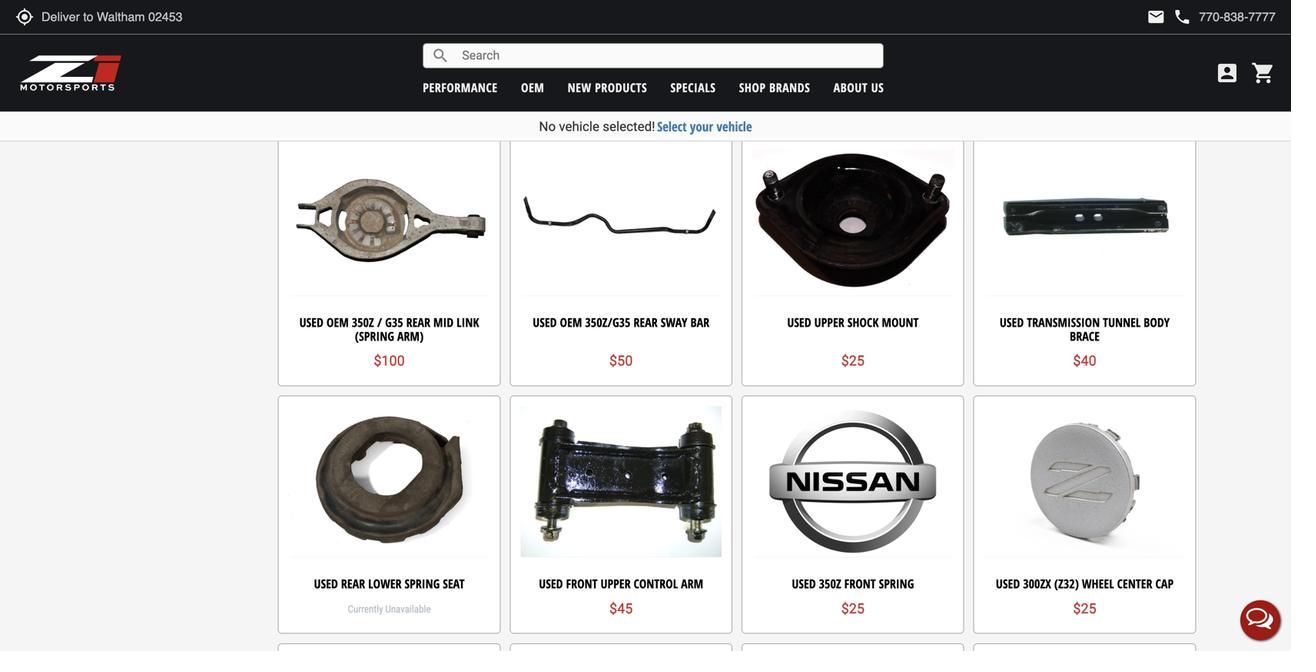 Task type: vqa. For each thing, say whether or not it's contained in the screenshot.


Task type: describe. For each thing, give the bounding box(es) containing it.
body
[[1144, 314, 1170, 331]]

account_box link
[[1211, 61, 1244, 85]]

sway for used 370z rear oem sway bar
[[417, 53, 444, 69]]

select
[[657, 118, 687, 135]]

used rear lower spring seat
[[314, 575, 465, 592]]

mail link
[[1147, 8, 1166, 26]]

products
[[595, 79, 647, 96]]

oem link
[[521, 79, 544, 96]]

$85
[[841, 92, 865, 108]]

account_box
[[1215, 61, 1240, 85]]

used for used oem 350z/g35 rear sway bar
[[533, 314, 557, 331]]

(z32)
[[1054, 575, 1079, 592]]

used 350z front spring
[[792, 575, 914, 592]]

1 vertical spatial 350z
[[819, 575, 841, 592]]

oem up no at the top of page
[[521, 79, 544, 96]]

0 horizontal spatial upper
[[601, 575, 631, 592]]

bar for used 370z front oem sway bar
[[683, 53, 702, 69]]

350z/g35
[[585, 314, 631, 331]]

used 300zx (z32) wheel center cap
[[996, 575, 1174, 592]]

rear up currently
[[341, 575, 365, 592]]

Search search field
[[450, 44, 883, 68]]

used for used rear lower spring seat
[[314, 575, 338, 592]]

performance link
[[423, 79, 498, 96]]

g35
[[385, 314, 403, 331]]

used for used 370z front oem sway bar
[[541, 53, 565, 69]]

front for used 350z front spring
[[844, 575, 876, 592]]

selected!
[[603, 119, 655, 134]]

used transmission tunnel body brace
[[1000, 314, 1170, 344]]

currently
[[348, 604, 383, 615]]

mail
[[1147, 8, 1166, 26]]

specials link
[[671, 79, 716, 96]]

shop brands
[[739, 79, 810, 96]]

used front upper control arm
[[539, 575, 703, 592]]

sway for used oem 350z/g35 rear sway bar
[[661, 314, 688, 331]]

(spring inside used oem 350z / g35 rear mid link (spring arm)
[[355, 328, 394, 344]]

arm) inside used oem 350z / g35 rear mid link (spring arm)
[[397, 328, 424, 344]]

arm) inside the used oem 370z / g37 sedan rear mid link (spring arm)
[[874, 66, 900, 83]]

used 370z front oem sway bar
[[541, 53, 702, 69]]

currently unavailable
[[348, 604, 431, 615]]

oem inside used oem 350z / g35 rear mid link (spring arm)
[[327, 314, 349, 331]]

g37
[[844, 53, 863, 69]]

center
[[1117, 575, 1153, 592]]

used oem 370z / g37 sedan rear mid link (spring arm)
[[759, 53, 947, 83]]

sway for used 370z front oem sway bar
[[653, 53, 680, 69]]

lower
[[368, 575, 402, 592]]

transmission
[[1027, 314, 1100, 331]]

brace
[[1070, 328, 1100, 344]]

arm
[[681, 575, 703, 592]]

phone
[[1173, 8, 1192, 26]]

about us
[[834, 79, 884, 96]]

$25 for (z32)
[[1073, 601, 1097, 617]]

new products link
[[568, 79, 647, 96]]

used oem 350z / g35 rear mid link (spring arm)
[[299, 314, 479, 344]]

bar for used oem 350z/g35 rear sway bar
[[691, 314, 710, 331]]

performance
[[423, 79, 498, 96]]

1 horizontal spatial vehicle
[[717, 118, 752, 135]]



Task type: locate. For each thing, give the bounding box(es) containing it.
sedan
[[866, 53, 897, 69]]

1 vertical spatial link
[[457, 314, 479, 331]]

/ left g35
[[377, 314, 382, 331]]

1 horizontal spatial mid
[[927, 53, 947, 69]]

rear right sedan at the top right
[[900, 53, 924, 69]]

$50
[[610, 92, 633, 108], [610, 353, 633, 369]]

shop brands link
[[739, 79, 810, 96]]

$50 down used oem 350z/g35 rear sway bar
[[610, 353, 633, 369]]

0 vertical spatial upper
[[814, 314, 845, 331]]

mid inside the used oem 370z / g37 sedan rear mid link (spring arm)
[[927, 53, 947, 69]]

0 horizontal spatial 350z
[[352, 314, 374, 331]]

spring for front
[[879, 575, 914, 592]]

front for used 370z front oem sway bar
[[593, 53, 625, 69]]

/ for g37
[[836, 53, 841, 69]]

0 horizontal spatial /
[[377, 314, 382, 331]]

1 horizontal spatial 370z
[[568, 53, 590, 69]]

link inside used oem 350z / g35 rear mid link (spring arm)
[[457, 314, 479, 331]]

front
[[593, 53, 625, 69], [566, 575, 598, 592], [844, 575, 876, 592]]

1 vertical spatial arm)
[[397, 328, 424, 344]]

1 horizontal spatial (spring
[[832, 66, 871, 83]]

0 vertical spatial 350z
[[352, 314, 374, 331]]

spring
[[405, 575, 440, 592], [879, 575, 914, 592]]

1 spring from the left
[[405, 575, 440, 592]]

spring for lower
[[405, 575, 440, 592]]

rear right g35
[[406, 314, 430, 331]]

1 horizontal spatial arm)
[[874, 66, 900, 83]]

0 vertical spatial $50
[[610, 92, 633, 108]]

phone link
[[1173, 8, 1276, 26]]

0 vertical spatial mid
[[927, 53, 947, 69]]

used for used oem 370z / g37 sedan rear mid link (spring arm)
[[759, 53, 783, 69]]

rear
[[365, 53, 389, 69], [900, 53, 924, 69], [406, 314, 430, 331], [634, 314, 658, 331], [341, 575, 365, 592]]

sway right 350z/g35
[[661, 314, 688, 331]]

$25 down used upper shock mount on the right of the page
[[841, 353, 865, 369]]

used for used 350z front spring
[[792, 575, 816, 592]]

1 vertical spatial (spring
[[355, 328, 394, 344]]

oem
[[392, 53, 414, 69], [628, 53, 650, 69], [786, 53, 808, 69], [521, 79, 544, 96], [327, 314, 349, 331], [560, 314, 582, 331]]

your
[[690, 118, 713, 135]]

0 vertical spatial /
[[836, 53, 841, 69]]

(spring
[[832, 66, 871, 83], [355, 328, 394, 344]]

vehicle inside no vehicle selected! select your vehicle
[[559, 119, 600, 134]]

0 vertical spatial (spring
[[832, 66, 871, 83]]

2 370z from the left
[[568, 53, 590, 69]]

$45
[[610, 601, 633, 617]]

link right g35
[[457, 314, 479, 331]]

specials
[[671, 79, 716, 96]]

about us link
[[834, 79, 884, 96]]

2 $50 from the top
[[610, 353, 633, 369]]

/ inside the used oem 370z / g37 sedan rear mid link (spring arm)
[[836, 53, 841, 69]]

select your vehicle link
[[657, 118, 752, 135]]

1 vertical spatial $50
[[610, 353, 633, 369]]

$50 for front
[[610, 92, 633, 108]]

$25
[[841, 353, 865, 369], [841, 601, 865, 617], [1073, 601, 1097, 617]]

upper
[[814, 314, 845, 331], [601, 575, 631, 592]]

/ left g37
[[836, 53, 841, 69]]

link left about
[[806, 66, 829, 83]]

(spring inside the used oem 370z / g37 sedan rear mid link (spring arm)
[[832, 66, 871, 83]]

3 370z from the left
[[811, 53, 833, 69]]

brands
[[769, 79, 810, 96]]

0 horizontal spatial arm)
[[397, 328, 424, 344]]

350z inside used oem 350z / g35 rear mid link (spring arm)
[[352, 314, 374, 331]]

mid inside used oem 350z / g35 rear mid link (spring arm)
[[433, 314, 454, 331]]

my_location
[[15, 8, 34, 26]]

used for used upper shock mount
[[787, 314, 811, 331]]

no
[[539, 119, 556, 134]]

used for used front upper control arm
[[539, 575, 563, 592]]

used inside the used oem 370z / g37 sedan rear mid link (spring arm)
[[759, 53, 783, 69]]

350z
[[352, 314, 374, 331], [819, 575, 841, 592]]

mount
[[882, 314, 919, 331]]

shock
[[848, 314, 879, 331]]

300zx
[[1023, 575, 1051, 592]]

1 370z from the left
[[340, 53, 362, 69]]

370z for rear
[[340, 53, 362, 69]]

/ for g35
[[377, 314, 382, 331]]

1 $50 from the top
[[610, 92, 633, 108]]

used
[[313, 53, 337, 69], [541, 53, 565, 69], [759, 53, 783, 69], [299, 314, 324, 331], [533, 314, 557, 331], [787, 314, 811, 331], [1000, 314, 1024, 331], [314, 575, 338, 592], [539, 575, 563, 592], [792, 575, 816, 592], [996, 575, 1020, 592]]

$40
[[1073, 353, 1097, 369]]

0 horizontal spatial mid
[[433, 314, 454, 331]]

oem inside the used oem 370z / g37 sedan rear mid link (spring arm)
[[786, 53, 808, 69]]

us
[[871, 79, 884, 96]]

oem left search
[[392, 53, 414, 69]]

0 horizontal spatial spring
[[405, 575, 440, 592]]

1 vertical spatial upper
[[601, 575, 631, 592]]

/
[[836, 53, 841, 69], [377, 314, 382, 331]]

tunnel
[[1103, 314, 1141, 331]]

1 horizontal spatial /
[[836, 53, 841, 69]]

shop
[[739, 79, 766, 96]]

1 horizontal spatial spring
[[879, 575, 914, 592]]

used for used 370z rear oem sway bar
[[313, 53, 337, 69]]

shopping_cart link
[[1247, 61, 1276, 85]]

rear right 350z/g35
[[634, 314, 658, 331]]

new products
[[568, 79, 647, 96]]

link inside the used oem 370z / g37 sedan rear mid link (spring arm)
[[806, 66, 829, 83]]

rear inside the used oem 370z / g37 sedan rear mid link (spring arm)
[[900, 53, 924, 69]]

/ inside used oem 350z / g35 rear mid link (spring arm)
[[377, 314, 382, 331]]

used oem 350z/g35 rear sway bar
[[533, 314, 710, 331]]

wheel
[[1082, 575, 1114, 592]]

sway
[[417, 53, 444, 69], [653, 53, 680, 69], [661, 314, 688, 331]]

new
[[568, 79, 592, 96]]

used 370z rear oem sway bar
[[313, 53, 466, 69]]

1 vertical spatial /
[[377, 314, 382, 331]]

seat
[[443, 575, 465, 592]]

used for used 300zx (z32) wheel center cap
[[996, 575, 1020, 592]]

1 horizontal spatial 350z
[[819, 575, 841, 592]]

rear left search
[[365, 53, 389, 69]]

search
[[431, 47, 450, 65]]

oem up products
[[628, 53, 650, 69]]

upper left shock
[[814, 314, 845, 331]]

$25 for front
[[841, 601, 865, 617]]

$50 for 350z/g35
[[610, 353, 633, 369]]

control
[[634, 575, 678, 592]]

0 horizontal spatial 370z
[[340, 53, 362, 69]]

2 spring from the left
[[879, 575, 914, 592]]

vehicle right no at the top of page
[[559, 119, 600, 134]]

0 vertical spatial arm)
[[874, 66, 900, 83]]

$25 down used 350z front spring
[[841, 601, 865, 617]]

mail phone
[[1147, 8, 1192, 26]]

1 horizontal spatial link
[[806, 66, 829, 83]]

rear inside used oem 350z / g35 rear mid link (spring arm)
[[406, 314, 430, 331]]

bar
[[447, 53, 466, 69], [683, 53, 702, 69], [691, 314, 710, 331]]

z1 motorsports logo image
[[19, 54, 123, 92]]

370z for front
[[568, 53, 590, 69]]

sway up performance link
[[417, 53, 444, 69]]

$25 for shock
[[841, 353, 865, 369]]

0 horizontal spatial link
[[457, 314, 479, 331]]

oem left g35
[[327, 314, 349, 331]]

used for used transmission tunnel body brace
[[1000, 314, 1024, 331]]

oem up brands
[[786, 53, 808, 69]]

bar for used 370z rear oem sway bar
[[447, 53, 466, 69]]

0 vertical spatial link
[[806, 66, 829, 83]]

1 horizontal spatial upper
[[814, 314, 845, 331]]

$100
[[374, 353, 405, 369]]

used upper shock mount
[[787, 314, 919, 331]]

link
[[806, 66, 829, 83], [457, 314, 479, 331]]

used inside used oem 350z / g35 rear mid link (spring arm)
[[299, 314, 324, 331]]

$25 down used 300zx (z32) wheel center cap
[[1073, 601, 1097, 617]]

mid right sedan at the top right
[[927, 53, 947, 69]]

shopping_cart
[[1251, 61, 1276, 85]]

370z inside the used oem 370z / g37 sedan rear mid link (spring arm)
[[811, 53, 833, 69]]

upper up $45
[[601, 575, 631, 592]]

370z
[[340, 53, 362, 69], [568, 53, 590, 69], [811, 53, 833, 69]]

1 vertical spatial mid
[[433, 314, 454, 331]]

0 horizontal spatial (spring
[[355, 328, 394, 344]]

2 horizontal spatial 370z
[[811, 53, 833, 69]]

about
[[834, 79, 868, 96]]

used inside 'used transmission tunnel body brace'
[[1000, 314, 1024, 331]]

vehicle right your
[[717, 118, 752, 135]]

cap
[[1156, 575, 1174, 592]]

vehicle
[[717, 118, 752, 135], [559, 119, 600, 134]]

used for used oem 350z / g35 rear mid link (spring arm)
[[299, 314, 324, 331]]

mid
[[927, 53, 947, 69], [433, 314, 454, 331]]

sway up specials link
[[653, 53, 680, 69]]

mid right g35
[[433, 314, 454, 331]]

$50 up selected! at top
[[610, 92, 633, 108]]

oem left 350z/g35
[[560, 314, 582, 331]]

0 horizontal spatial vehicle
[[559, 119, 600, 134]]

no vehicle selected! select your vehicle
[[539, 118, 752, 135]]

unavailable
[[385, 604, 431, 615]]

arm)
[[874, 66, 900, 83], [397, 328, 424, 344]]



